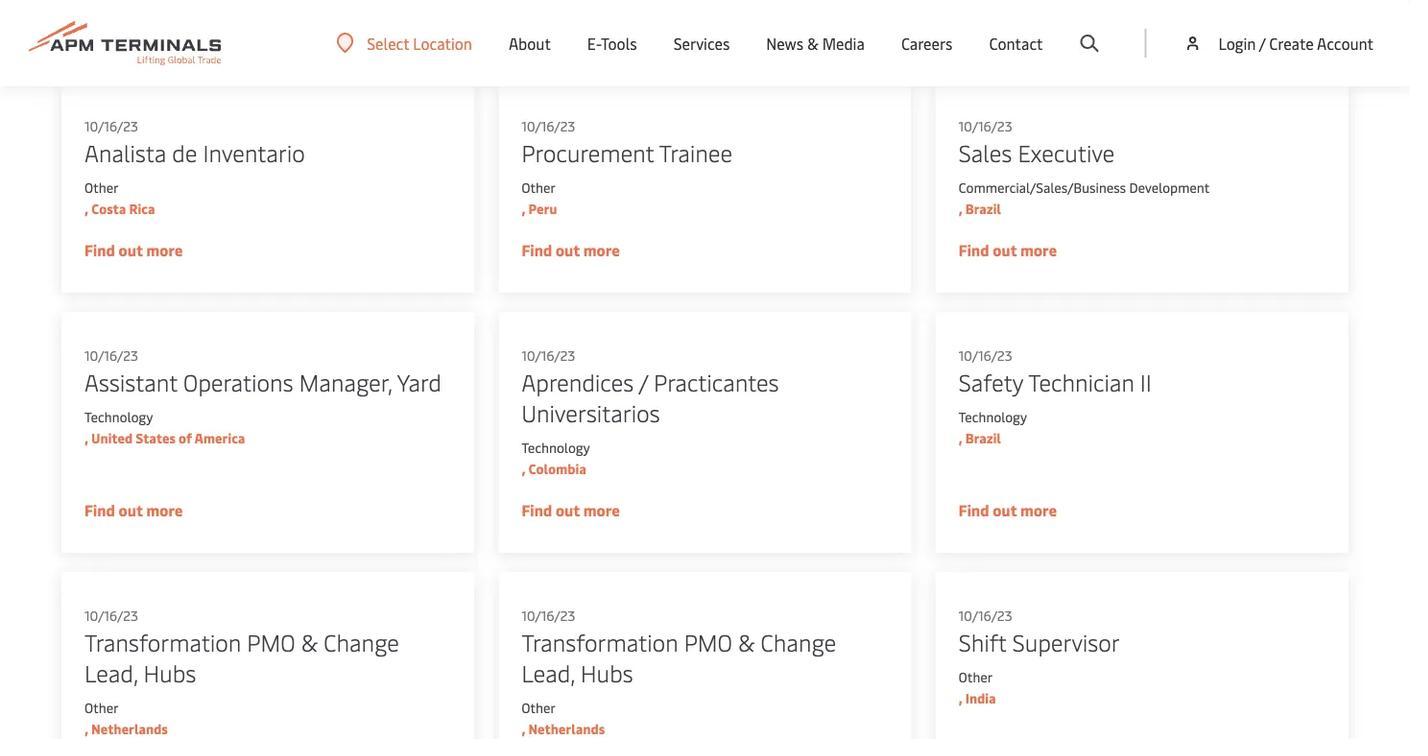 Task type: describe. For each thing, give the bounding box(es) containing it.
universitarios
[[522, 397, 660, 428]]

more for sales
[[1021, 240, 1057, 260]]

services
[[674, 33, 730, 54]]

brazil inside commercial/sales/business development , brazil
[[966, 199, 1001, 217]]

2 change from the left
[[761, 627, 837, 658]]

2 10/16/23 transformation pmo & change lead, hubs from the left
[[522, 606, 837, 688]]

1 hubs from the left
[[144, 657, 196, 688]]

10/16/23 procurement trainee
[[522, 117, 733, 168]]

united
[[91, 429, 133, 447]]

1 10/16/23 transformation pmo & change lead, hubs from the left
[[84, 606, 399, 688]]

contact
[[989, 33, 1043, 54]]

other inside other , india
[[959, 668, 993, 686]]

technology , brazil
[[959, 408, 1027, 447]]

other inside other , costa rica
[[84, 178, 119, 196]]

2 hubs from the left
[[581, 657, 633, 688]]

1 change from the left
[[324, 627, 399, 658]]

development
[[1130, 178, 1210, 196]]

find for sales executive
[[959, 240, 990, 260]]

, inside technology , brazil
[[959, 429, 963, 447]]

location
[[413, 33, 472, 53]]

2 other , netherlands from the left
[[522, 699, 605, 738]]

1 horizontal spatial &
[[738, 627, 755, 658]]

out for analista de inventario
[[119, 240, 143, 260]]

news
[[767, 33, 804, 54]]

e-tools
[[588, 33, 637, 54]]

technology for assistant operations manager, yard
[[84, 408, 153, 426]]

& inside dropdown button
[[807, 33, 819, 54]]

, inside commercial/sales/business development , brazil
[[959, 199, 963, 217]]

find out more for procurement
[[522, 240, 620, 260]]

0 horizontal spatial &
[[301, 627, 318, 658]]

commercial/sales/business development , brazil
[[959, 178, 1210, 217]]

more for analista
[[146, 240, 183, 260]]

safety
[[959, 366, 1023, 398]]

news & media
[[767, 33, 865, 54]]

10/16/23 sales executive
[[959, 117, 1115, 168]]

america
[[195, 429, 245, 447]]

technology , colombia
[[522, 438, 590, 478]]

brazil inside technology , brazil
[[966, 429, 1001, 447]]

find out more for sales
[[959, 240, 1057, 260]]

login / create account link
[[1183, 0, 1374, 86]]

more for safety
[[1021, 500, 1057, 520]]

news & media button
[[767, 0, 865, 86]]

10/16/23 inside 10/16/23 aprendices / practicantes universitarios
[[522, 346, 575, 364]]

select location
[[367, 33, 472, 53]]

login
[[1219, 33, 1256, 53]]

, inside technology , colombia
[[522, 459, 526, 478]]

about button
[[509, 0, 551, 86]]

shift
[[959, 627, 1007, 658]]

find for procurement trainee
[[522, 240, 552, 260]]

find out more for aprendices
[[522, 500, 620, 520]]

commercial/sales/business
[[959, 178, 1126, 196]]

10/16/23 shift supervisor
[[959, 606, 1120, 658]]

242
[[116, 45, 142, 65]]

select location button
[[336, 32, 472, 54]]

trainee
[[659, 137, 733, 168]]

technology , united states of america
[[84, 408, 245, 447]]

login / create account
[[1219, 33, 1374, 53]]

analista
[[84, 137, 166, 168]]

other , india
[[959, 668, 996, 707]]

2 transformation from the left
[[522, 627, 678, 658]]

find for assistant operations manager, yard
[[84, 500, 115, 520]]

assistant
[[84, 366, 177, 398]]

, inside other , costa rica
[[84, 199, 88, 217]]

/ inside login / create account link
[[1260, 33, 1266, 53]]



Task type: vqa. For each thing, say whether or not it's contained in the screenshot.
THE PORT
no



Task type: locate. For each thing, give the bounding box(es) containing it.
10/16/23 inside 10/16/23 shift supervisor
[[959, 606, 1013, 625]]

/ right aprendices at the left of the page
[[639, 366, 648, 398]]

1 netherlands from the left
[[91, 720, 168, 738]]

0 horizontal spatial 10/16/23 transformation pmo & change lead, hubs
[[84, 606, 399, 688]]

out for assistant operations manager, yard
[[119, 500, 143, 520]]

find out more down united
[[84, 500, 183, 520]]

10/16/23 safety technician ii
[[959, 346, 1152, 398]]

find out more down rica
[[84, 240, 183, 260]]

1 horizontal spatial /
[[1260, 33, 1266, 53]]

2 lead, from the left
[[522, 657, 575, 688]]

out down peru
[[556, 240, 580, 260]]

10/16/23 inside 10/16/23 safety technician ii
[[959, 346, 1013, 364]]

manager,
[[299, 366, 392, 398]]

other , netherlands
[[84, 699, 168, 738], [522, 699, 605, 738]]

/ right login
[[1260, 33, 1266, 53]]

careers
[[901, 33, 953, 54]]

technology
[[84, 408, 153, 426], [959, 408, 1027, 426], [522, 438, 590, 457]]

10/16/23 aprendices / practicantes universitarios
[[522, 346, 779, 428]]

other inside 'other , peru'
[[522, 178, 556, 196]]

technology up united
[[84, 408, 153, 426]]

ii
[[1140, 366, 1152, 398]]

find out more for assistant
[[84, 500, 183, 520]]

10/16/23 inside 10/16/23 analista de inventario
[[84, 117, 138, 135]]

1 pmo from the left
[[247, 627, 295, 658]]

states
[[136, 429, 176, 447]]

find for aprendices / practicantes universitarios
[[522, 500, 552, 520]]

find down united
[[84, 500, 115, 520]]

find out more for safety
[[959, 500, 1057, 520]]

technology up 'colombia'
[[522, 438, 590, 457]]

supervisor
[[1013, 627, 1120, 658]]

0 horizontal spatial lead,
[[84, 657, 138, 688]]

1 horizontal spatial change
[[761, 627, 837, 658]]

brazil down sales
[[966, 199, 1001, 217]]

find down technology , brazil
[[959, 500, 990, 520]]

2 brazil from the top
[[966, 429, 1001, 447]]

1 transformation from the left
[[84, 627, 241, 658]]

inventario
[[203, 137, 305, 168]]

de
[[172, 137, 197, 168]]

10/16/23 assistant operations manager, yard
[[84, 346, 442, 398]]

technology down safety
[[959, 408, 1027, 426]]

0 horizontal spatial /
[[639, 366, 648, 398]]

find down costa
[[84, 240, 115, 260]]

colombia
[[529, 459, 587, 478]]

10/16/23 inside 10/16/23 procurement trainee
[[522, 117, 575, 135]]

1 other , netherlands from the left
[[84, 699, 168, 738]]

0 horizontal spatial transformation
[[84, 627, 241, 658]]

sales
[[959, 137, 1012, 168]]

10/16/23 transformation pmo & change lead, hubs
[[84, 606, 399, 688], [522, 606, 837, 688]]

out for aprendices / practicantes universitarios
[[556, 500, 580, 520]]

peru
[[529, 199, 557, 217]]

change
[[324, 627, 399, 658], [761, 627, 837, 658]]

1 vertical spatial brazil
[[966, 429, 1001, 447]]

about
[[509, 33, 551, 54]]

technology for safety technician ii
[[959, 408, 1027, 426]]

hubs
[[144, 657, 196, 688], [581, 657, 633, 688]]

1 horizontal spatial hubs
[[581, 657, 633, 688]]

tools
[[601, 33, 637, 54]]

yard
[[397, 366, 442, 398]]

out down united
[[119, 500, 143, 520]]

0 horizontal spatial pmo
[[247, 627, 295, 658]]

account
[[1317, 33, 1374, 53]]

operations
[[183, 366, 293, 398]]

1 lead, from the left
[[84, 657, 138, 688]]

e-tools button
[[588, 0, 637, 86]]

find for safety technician ii
[[959, 500, 990, 520]]

2 horizontal spatial &
[[807, 33, 819, 54]]

1 horizontal spatial 10/16/23 transformation pmo & change lead, hubs
[[522, 606, 837, 688]]

out down technology , brazil
[[993, 500, 1017, 520]]

1 brazil from the top
[[966, 199, 1001, 217]]

more for aprendices
[[584, 500, 620, 520]]

out for safety technician ii
[[993, 500, 1017, 520]]

pmo
[[247, 627, 295, 658], [684, 627, 733, 658]]

procurement
[[522, 137, 654, 168]]

1 horizontal spatial technology
[[522, 438, 590, 457]]

10/16/23 inside 10/16/23 sales executive
[[959, 117, 1013, 135]]

aprendices
[[522, 366, 634, 398]]

more for assistant
[[146, 500, 183, 520]]

find out more down technology , brazil
[[959, 500, 1057, 520]]

0 horizontal spatial technology
[[84, 408, 153, 426]]

practicantes
[[654, 366, 779, 398]]

0 horizontal spatial other , netherlands
[[84, 699, 168, 738]]

, inside other , india
[[959, 689, 963, 707]]

1 horizontal spatial other , netherlands
[[522, 699, 605, 738]]

1 horizontal spatial transformation
[[522, 627, 678, 658]]

other , peru
[[522, 178, 557, 217]]

contact button
[[989, 0, 1043, 86]]

out down 'colombia'
[[556, 500, 580, 520]]

create
[[1270, 33, 1314, 53]]

technology for aprendices / practicantes universitarios
[[522, 438, 590, 457]]

results 242
[[61, 45, 142, 65]]

10/16/23
[[84, 117, 138, 135], [522, 117, 575, 135], [959, 117, 1013, 135], [84, 346, 138, 364], [522, 346, 575, 364], [959, 346, 1013, 364], [84, 606, 138, 625], [522, 606, 575, 625], [959, 606, 1013, 625]]

out down rica
[[119, 240, 143, 260]]

careers button
[[901, 0, 953, 86]]

2 netherlands from the left
[[529, 720, 605, 738]]

find out more for analista
[[84, 240, 183, 260]]

/
[[1260, 33, 1266, 53], [639, 366, 648, 398]]

brazil down safety
[[966, 429, 1001, 447]]

out for procurement trainee
[[556, 240, 580, 260]]

1 horizontal spatial pmo
[[684, 627, 733, 658]]

out
[[119, 240, 143, 260], [556, 240, 580, 260], [993, 240, 1017, 260], [119, 500, 143, 520], [556, 500, 580, 520], [993, 500, 1017, 520]]

10/16/23 inside 10/16/23 assistant operations manager, yard
[[84, 346, 138, 364]]

,
[[84, 199, 88, 217], [522, 199, 526, 217], [959, 199, 963, 217], [84, 429, 88, 447], [959, 429, 963, 447], [522, 459, 526, 478], [959, 689, 963, 707], [84, 720, 88, 738], [522, 720, 526, 738]]

0 horizontal spatial change
[[324, 627, 399, 658]]

find down 'colombia'
[[522, 500, 552, 520]]

more for procurement
[[584, 240, 620, 260]]

out for sales executive
[[993, 240, 1017, 260]]

more
[[146, 240, 183, 260], [584, 240, 620, 260], [1021, 240, 1057, 260], [146, 500, 183, 520], [584, 500, 620, 520], [1021, 500, 1057, 520]]

other
[[84, 178, 119, 196], [522, 178, 556, 196], [959, 668, 993, 686], [84, 699, 119, 717], [522, 699, 556, 717]]

, inside 'other , peru'
[[522, 199, 526, 217]]

transformation
[[84, 627, 241, 658], [522, 627, 678, 658]]

&
[[807, 33, 819, 54], [301, 627, 318, 658], [738, 627, 755, 658]]

find down peru
[[522, 240, 552, 260]]

find down commercial/sales/business
[[959, 240, 990, 260]]

0 horizontal spatial netherlands
[[91, 720, 168, 738]]

, inside technology , united states of america
[[84, 429, 88, 447]]

brazil
[[966, 199, 1001, 217], [966, 429, 1001, 447]]

1 horizontal spatial netherlands
[[529, 720, 605, 738]]

results
[[61, 45, 112, 65]]

0 vertical spatial /
[[1260, 33, 1266, 53]]

rica
[[129, 199, 155, 217]]

1 horizontal spatial lead,
[[522, 657, 575, 688]]

e-
[[588, 33, 601, 54]]

10/16/23 analista de inventario
[[84, 117, 305, 168]]

find for analista de inventario
[[84, 240, 115, 260]]

0 horizontal spatial hubs
[[144, 657, 196, 688]]

executive
[[1018, 137, 1115, 168]]

0 vertical spatial brazil
[[966, 199, 1001, 217]]

of
[[179, 429, 192, 447]]

costa
[[91, 199, 126, 217]]

services button
[[674, 0, 730, 86]]

find out more down 'colombia'
[[522, 500, 620, 520]]

1 vertical spatial /
[[639, 366, 648, 398]]

india
[[966, 689, 996, 707]]

find
[[84, 240, 115, 260], [522, 240, 552, 260], [959, 240, 990, 260], [84, 500, 115, 520], [522, 500, 552, 520], [959, 500, 990, 520]]

find out more down commercial/sales/business
[[959, 240, 1057, 260]]

select
[[367, 33, 409, 53]]

lead,
[[84, 657, 138, 688], [522, 657, 575, 688]]

other , costa rica
[[84, 178, 155, 217]]

find out more down peru
[[522, 240, 620, 260]]

media
[[823, 33, 865, 54]]

find out more
[[84, 240, 183, 260], [522, 240, 620, 260], [959, 240, 1057, 260], [84, 500, 183, 520], [522, 500, 620, 520], [959, 500, 1057, 520]]

netherlands
[[91, 720, 168, 738], [529, 720, 605, 738]]

/ inside 10/16/23 aprendices / practicantes universitarios
[[639, 366, 648, 398]]

2 pmo from the left
[[684, 627, 733, 658]]

technology inside technology , united states of america
[[84, 408, 153, 426]]

2 horizontal spatial technology
[[959, 408, 1027, 426]]

technician
[[1029, 366, 1135, 398]]

out down commercial/sales/business
[[993, 240, 1017, 260]]



